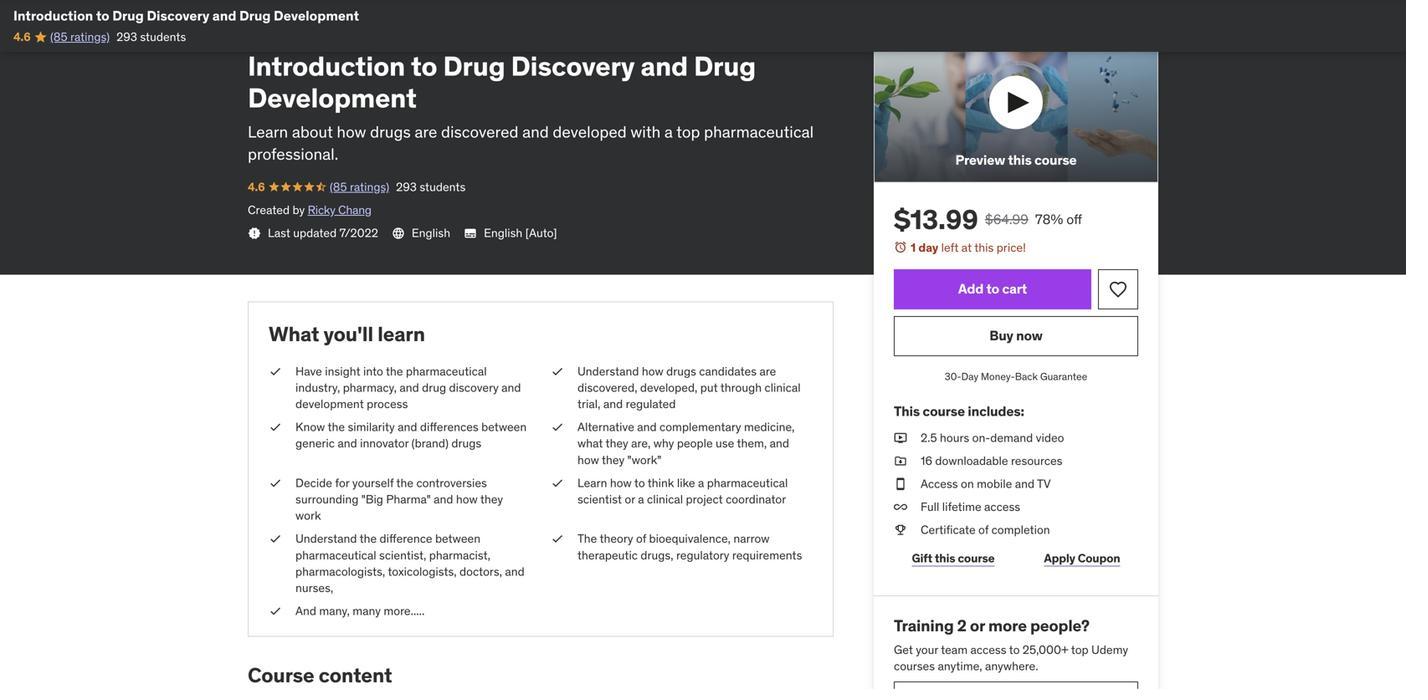 Task type: locate. For each thing, give the bounding box(es) containing it.
xsmall image for the
[[551, 531, 564, 548]]

discovery
[[147, 7, 210, 24], [511, 49, 635, 83]]

293 students down "introduction to drug discovery and drug development"
[[116, 29, 186, 44]]

0 horizontal spatial or
[[625, 492, 635, 507]]

and down medicine,
[[770, 436, 790, 451]]

drugs for discovery
[[370, 122, 411, 142]]

and inside the understand the difference between pharmaceutical scientist, pharmacist, pharmacologists, toxicologists, doctors, and nurses,
[[505, 565, 525, 580]]

are inside understand how drugs candidates are discovered, developed, put through clinical trial, and regulated
[[760, 364, 776, 379]]

how
[[337, 122, 366, 142], [642, 364, 664, 379], [578, 453, 599, 468], [610, 476, 632, 491], [456, 492, 478, 507]]

students up closed captions image
[[420, 179, 466, 194]]

what
[[269, 322, 319, 347]]

1 vertical spatial course
[[923, 403, 965, 420]]

understand up discovered,
[[578, 364, 639, 379]]

how up developed,
[[642, 364, 664, 379]]

to for introduction to drug discovery and drug development learn about how drugs are discovered and developed with a top pharmaceutical professional.
[[411, 49, 437, 83]]

1 horizontal spatial between
[[482, 420, 527, 435]]

xsmall image for full lifetime access
[[894, 500, 908, 516]]

students down "introduction to drug discovery and drug development"
[[140, 29, 186, 44]]

293 up course language icon
[[396, 179, 417, 194]]

discovered,
[[578, 381, 638, 396]]

1 vertical spatial understand
[[296, 532, 357, 547]]

0 horizontal spatial of
[[636, 532, 647, 547]]

understand down work
[[296, 532, 357, 547]]

2 horizontal spatial this
[[1008, 152, 1032, 169]]

(85 ratings)
[[50, 29, 110, 44], [330, 179, 389, 194]]

course for preview this course
[[1035, 152, 1077, 169]]

0 vertical spatial introduction
[[13, 7, 93, 24]]

discovery inside introduction to drug discovery and drug development learn about how drugs are discovered and developed with a top pharmaceutical professional.
[[511, 49, 635, 83]]

1 horizontal spatial understand
[[578, 364, 639, 379]]

wishlist image
[[1109, 280, 1129, 300]]

1 vertical spatial development
[[248, 81, 417, 115]]

0 vertical spatial 293 students
[[116, 29, 186, 44]]

this right preview
[[1008, 152, 1032, 169]]

understand inside understand how drugs candidates are discovered, developed, put through clinical trial, and regulated
[[578, 364, 639, 379]]

gift
[[912, 551, 933, 566]]

1 vertical spatial clinical
[[647, 492, 683, 507]]

clinical right through in the bottom right of the page
[[765, 381, 801, 396]]

the up pharma" on the left of the page
[[396, 476, 414, 491]]

narrow
[[734, 532, 770, 547]]

course up hours
[[923, 403, 965, 420]]

apply coupon button
[[1026, 542, 1139, 576]]

and up 'are,'
[[637, 420, 657, 435]]

1 horizontal spatial 4.6
[[248, 179, 265, 194]]

last updated 7/2022
[[268, 226, 378, 241]]

2.5 hours on-demand video
[[921, 431, 1065, 446]]

and down similarity
[[338, 436, 357, 451]]

0 vertical spatial top
[[677, 122, 700, 142]]

development for introduction to drug discovery and drug development learn about how drugs are discovered and developed with a top pharmaceutical professional.
[[248, 81, 417, 115]]

1 horizontal spatial learn
[[578, 476, 607, 491]]

the inside have insight into the pharmaceutical industry, pharmacy, and drug discovery and development process
[[386, 364, 403, 379]]

0 horizontal spatial discovery
[[147, 7, 210, 24]]

0 vertical spatial this
[[1008, 152, 1032, 169]]

how up scientist
[[610, 476, 632, 491]]

how inside alternative and complementary medicine, what they are, why people use them, and how they "work"
[[578, 453, 599, 468]]

this right gift
[[935, 551, 956, 566]]

drugs down differences
[[452, 436, 482, 451]]

requirements
[[733, 548, 802, 563]]

learn
[[248, 122, 288, 142], [578, 476, 607, 491]]

and
[[213, 7, 236, 24], [641, 49, 688, 83], [523, 122, 549, 142], [400, 381, 419, 396], [502, 381, 521, 396], [604, 397, 623, 412], [398, 420, 417, 435], [637, 420, 657, 435], [338, 436, 357, 451], [770, 436, 790, 451], [1015, 477, 1035, 492], [434, 492, 453, 507], [505, 565, 525, 580]]

1 horizontal spatial drugs
[[452, 436, 482, 451]]

0 horizontal spatial between
[[435, 532, 481, 547]]

learn up professional.
[[248, 122, 288, 142]]

chang
[[338, 203, 372, 218]]

0 horizontal spatial learn
[[248, 122, 288, 142]]

293 students up course language icon
[[396, 179, 466, 194]]

your
[[916, 643, 939, 658]]

courses
[[894, 660, 935, 675]]

or right scientist
[[625, 492, 635, 507]]

now
[[1017, 328, 1043, 345]]

293 down "introduction to drug discovery and drug development"
[[116, 29, 137, 44]]

closed captions image
[[464, 227, 477, 240]]

a inside introduction to drug discovery and drug development learn about how drugs are discovered and developed with a top pharmaceutical professional.
[[665, 122, 673, 142]]

xsmall image for 16 downloadable resources
[[894, 453, 908, 470]]

and many, many more.....
[[296, 604, 425, 619]]

1 vertical spatial or
[[970, 616, 985, 636]]

0 horizontal spatial students
[[140, 29, 186, 44]]

0 horizontal spatial a
[[638, 492, 644, 507]]

0 horizontal spatial drugs
[[370, 122, 411, 142]]

xsmall image for decide
[[269, 476, 282, 492]]

includes:
[[968, 403, 1025, 420]]

how down controversies
[[456, 492, 478, 507]]

1 vertical spatial ratings)
[[350, 179, 389, 194]]

pharmaceutical
[[704, 122, 814, 142], [406, 364, 487, 379], [707, 476, 788, 491], [296, 548, 376, 563]]

learn inside introduction to drug discovery and drug development learn about how drugs are discovered and developed with a top pharmaceutical professional.
[[248, 122, 288, 142]]

30-day money-back guarantee
[[945, 370, 1088, 383]]

1 horizontal spatial english
[[484, 226, 523, 241]]

0 horizontal spatial top
[[677, 122, 700, 142]]

0 horizontal spatial (85 ratings)
[[50, 29, 110, 44]]

1 vertical spatial discovery
[[511, 49, 635, 83]]

they down alternative
[[606, 436, 629, 451]]

development inside introduction to drug discovery and drug development learn about how drugs are discovered and developed with a top pharmaceutical professional.
[[248, 81, 417, 115]]

access
[[921, 477, 958, 492]]

0 vertical spatial between
[[482, 420, 527, 435]]

xsmall image for learn
[[551, 476, 564, 492]]

0 vertical spatial learn
[[248, 122, 288, 142]]

the inside decide for yourself the controversies surrounding "big pharma" and how they work
[[396, 476, 414, 491]]

how inside introduction to drug discovery and drug development learn about how drugs are discovered and developed with a top pharmaceutical professional.
[[337, 122, 366, 142]]

between down discovery
[[482, 420, 527, 435]]

2.5
[[921, 431, 937, 446]]

ricky chang link
[[308, 203, 372, 218]]

to for introduction to drug discovery and drug development
[[96, 7, 109, 24]]

0 vertical spatial a
[[665, 122, 673, 142]]

tv
[[1037, 477, 1051, 492]]

0 vertical spatial ratings)
[[70, 29, 110, 44]]

a right with
[[665, 122, 673, 142]]

1 horizontal spatial discovery
[[511, 49, 635, 83]]

drugs inside know the similarity and differences between generic and innovator (brand) drugs
[[452, 436, 482, 451]]

off
[[1067, 211, 1083, 228]]

1 english from the left
[[412, 226, 451, 241]]

xsmall image for understand the difference between pharmaceutical scientist, pharmacist, pharmacologists, toxicologists, doctors, and nurses,
[[269, 531, 282, 548]]

understand
[[578, 364, 639, 379], [296, 532, 357, 547]]

of up drugs,
[[636, 532, 647, 547]]

1 vertical spatial students
[[420, 179, 466, 194]]

this
[[1008, 152, 1032, 169], [975, 240, 994, 255], [935, 551, 956, 566]]

0 horizontal spatial are
[[415, 122, 437, 142]]

1 vertical spatial they
[[602, 453, 625, 468]]

between inside the understand the difference between pharmaceutical scientist, pharmacist, pharmacologists, toxicologists, doctors, and nurses,
[[435, 532, 481, 547]]

drug
[[112, 7, 144, 24], [239, 7, 271, 24], [443, 49, 505, 83], [694, 49, 756, 83]]

1 horizontal spatial are
[[760, 364, 776, 379]]

2 horizontal spatial a
[[698, 476, 704, 491]]

1 vertical spatial learn
[[578, 476, 607, 491]]

0 vertical spatial 4.6
[[13, 29, 31, 44]]

0 vertical spatial development
[[274, 7, 359, 24]]

how inside understand how drugs candidates are discovered, developed, put through clinical trial, and regulated
[[642, 364, 664, 379]]

and right doctors,
[[505, 565, 525, 580]]

the inside the understand the difference between pharmaceutical scientist, pharmacist, pharmacologists, toxicologists, doctors, and nurses,
[[360, 532, 377, 547]]

discovery for introduction to drug discovery and drug development learn about how drugs are discovered and developed with a top pharmaceutical professional.
[[511, 49, 635, 83]]

theory
[[600, 532, 634, 547]]

xsmall image for access
[[894, 476, 908, 493]]

put
[[701, 381, 718, 396]]

are left discovered
[[415, 122, 437, 142]]

to inside introduction to drug discovery and drug development learn about how drugs are discovered and developed with a top pharmaceutical professional.
[[411, 49, 437, 83]]

0 horizontal spatial (85
[[50, 29, 67, 44]]

they
[[606, 436, 629, 451], [602, 453, 625, 468], [480, 492, 503, 507]]

introduction to drug discovery and drug development learn about how drugs are discovered and developed with a top pharmaceutical professional.
[[248, 49, 814, 164]]

they down what on the bottom left of page
[[602, 453, 625, 468]]

through
[[721, 381, 762, 396]]

project
[[686, 492, 723, 507]]

access down mobile
[[985, 500, 1021, 515]]

buy now
[[990, 328, 1043, 345]]

1 horizontal spatial introduction
[[248, 49, 405, 83]]

this for preview
[[1008, 152, 1032, 169]]

0 horizontal spatial introduction
[[13, 7, 93, 24]]

or right "2" at right bottom
[[970, 616, 985, 636]]

1 horizontal spatial (85
[[330, 179, 347, 194]]

understand for understand how drugs candidates are discovered, developed, put through clinical trial, and regulated
[[578, 364, 639, 379]]

to inside training 2 or more people? get your team access to 25,000+ top udemy courses anytime, anywhere.
[[1009, 643, 1020, 658]]

how down what on the bottom left of page
[[578, 453, 599, 468]]

alarm image
[[894, 241, 908, 254]]

2 vertical spatial this
[[935, 551, 956, 566]]

trial,
[[578, 397, 601, 412]]

0 vertical spatial drugs
[[370, 122, 411, 142]]

introduction inside introduction to drug discovery and drug development learn about how drugs are discovered and developed with a top pharmaceutical professional.
[[248, 49, 405, 83]]

course down certificate of completion
[[958, 551, 995, 566]]

2 horizontal spatial drugs
[[667, 364, 697, 379]]

this right at
[[975, 240, 994, 255]]

drugs right about
[[370, 122, 411, 142]]

english right closed captions image
[[484, 226, 523, 241]]

what
[[578, 436, 603, 451]]

full
[[921, 500, 940, 515]]

the theory of bioequivalence, narrow therapeutic drugs, regulatory requirements
[[578, 532, 802, 563]]

resources
[[1011, 454, 1063, 469]]

1 vertical spatial this
[[975, 240, 994, 255]]

video
[[1036, 431, 1065, 446]]

0 vertical spatial clinical
[[765, 381, 801, 396]]

clinical
[[765, 381, 801, 396], [647, 492, 683, 507]]

0 horizontal spatial 4.6
[[13, 29, 31, 44]]

top left udemy
[[1072, 643, 1089, 658]]

drug
[[422, 381, 446, 396]]

are up through in the bottom right of the page
[[760, 364, 776, 379]]

1 horizontal spatial of
[[979, 523, 989, 538]]

1 horizontal spatial top
[[1072, 643, 1089, 658]]

drugs up developed,
[[667, 364, 697, 379]]

a
[[665, 122, 673, 142], [698, 476, 704, 491], [638, 492, 644, 507]]

preview this course
[[956, 152, 1077, 169]]

(brand)
[[412, 436, 449, 451]]

industry,
[[296, 381, 340, 396]]

english right course language icon
[[412, 226, 451, 241]]

created
[[248, 203, 290, 218]]

professional.
[[248, 144, 338, 164]]

day
[[919, 240, 939, 255]]

drugs for and
[[452, 436, 482, 451]]

0 vertical spatial understand
[[578, 364, 639, 379]]

drugs inside understand how drugs candidates are discovered, developed, put through clinical trial, and regulated
[[667, 364, 697, 379]]

course
[[1035, 152, 1077, 169], [923, 403, 965, 420], [958, 551, 995, 566]]

1 horizontal spatial a
[[665, 122, 673, 142]]

2 english from the left
[[484, 226, 523, 241]]

they inside decide for yourself the controversies surrounding "big pharma" and how they work
[[480, 492, 503, 507]]

xsmall image for last
[[248, 227, 261, 240]]

this course includes:
[[894, 403, 1025, 420]]

1 vertical spatial are
[[760, 364, 776, 379]]

a right like on the bottom of the page
[[698, 476, 704, 491]]

top right with
[[677, 122, 700, 142]]

0 vertical spatial discovery
[[147, 7, 210, 24]]

understand the difference between pharmaceutical scientist, pharmacist, pharmacologists, toxicologists, doctors, and nurses,
[[296, 532, 525, 596]]

learn up scientist
[[578, 476, 607, 491]]

coordinator
[[726, 492, 786, 507]]

2 vertical spatial they
[[480, 492, 503, 507]]

4.6
[[13, 29, 31, 44], [248, 179, 265, 194]]

anywhere.
[[985, 660, 1039, 675]]

xsmall image
[[248, 227, 261, 240], [269, 420, 282, 436], [551, 420, 564, 436], [894, 430, 908, 447], [269, 476, 282, 492], [551, 476, 564, 492], [894, 476, 908, 493], [551, 531, 564, 548], [269, 604, 282, 620]]

293 students
[[116, 29, 186, 44], [396, 179, 466, 194]]

0 horizontal spatial english
[[412, 226, 451, 241]]

293
[[116, 29, 137, 44], [396, 179, 417, 194]]

how right about
[[337, 122, 366, 142]]

between up pharmacist,
[[435, 532, 481, 547]]

2 vertical spatial drugs
[[452, 436, 482, 451]]

and inside understand how drugs candidates are discovered, developed, put through clinical trial, and regulated
[[604, 397, 623, 412]]

course inside button
[[1035, 152, 1077, 169]]

course up 78%
[[1035, 152, 1077, 169]]

course language image
[[392, 227, 405, 240]]

7/2022
[[340, 226, 378, 241]]

1 horizontal spatial 293 students
[[396, 179, 466, 194]]

1 vertical spatial 293 students
[[396, 179, 466, 194]]

the right into
[[386, 364, 403, 379]]

1 vertical spatial introduction
[[248, 49, 405, 83]]

0 vertical spatial course
[[1035, 152, 1077, 169]]

xsmall image
[[269, 364, 282, 380], [551, 364, 564, 380], [894, 453, 908, 470], [894, 500, 908, 516], [894, 523, 908, 539], [269, 531, 282, 548]]

xsmall image for have insight into the pharmaceutical industry, pharmacy, and drug discovery and development process
[[269, 364, 282, 380]]

a down "work"
[[638, 492, 644, 507]]

the left difference
[[360, 532, 377, 547]]

drugs inside introduction to drug discovery and drug development learn about how drugs are discovered and developed with a top pharmaceutical professional.
[[370, 122, 411, 142]]

or
[[625, 492, 635, 507], [970, 616, 985, 636]]

the down development
[[328, 420, 345, 435]]

understand inside the understand the difference between pharmaceutical scientist, pharmacist, pharmacologists, toxicologists, doctors, and nurses,
[[296, 532, 357, 547]]

coupon
[[1078, 551, 1121, 566]]

hours
[[940, 431, 970, 446]]

1 horizontal spatial or
[[970, 616, 985, 636]]

or inside learn how to think like a pharmaceutical scientist or a clinical project coordinator
[[625, 492, 635, 507]]

0 horizontal spatial this
[[935, 551, 956, 566]]

2 vertical spatial course
[[958, 551, 995, 566]]

by
[[293, 203, 305, 218]]

0 vertical spatial or
[[625, 492, 635, 507]]

1 horizontal spatial (85 ratings)
[[330, 179, 389, 194]]

them,
[[737, 436, 767, 451]]

0 horizontal spatial 293
[[116, 29, 137, 44]]

alternative
[[578, 420, 635, 435]]

this inside button
[[1008, 152, 1032, 169]]

1 vertical spatial between
[[435, 532, 481, 547]]

access up anywhere. at the bottom of page
[[971, 643, 1007, 658]]

1 vertical spatial drugs
[[667, 364, 697, 379]]

they down controversies
[[480, 492, 503, 507]]

1 vertical spatial access
[[971, 643, 1007, 658]]

30-
[[945, 370, 962, 383]]

to inside button
[[987, 281, 1000, 298]]

1 vertical spatial top
[[1072, 643, 1089, 658]]

preview this course button
[[874, 23, 1159, 183]]

and inside decide for yourself the controversies surrounding "big pharma" and how they work
[[434, 492, 453, 507]]

innovator
[[360, 436, 409, 451]]

and down discovered,
[[604, 397, 623, 412]]

toxicologists,
[[388, 565, 457, 580]]

clinical down think
[[647, 492, 683, 507]]

0 horizontal spatial understand
[[296, 532, 357, 547]]

0 vertical spatial are
[[415, 122, 437, 142]]

1 horizontal spatial clinical
[[765, 381, 801, 396]]

0 horizontal spatial clinical
[[647, 492, 683, 507]]

1 horizontal spatial 293
[[396, 179, 417, 194]]

of down full lifetime access
[[979, 523, 989, 538]]

and down controversies
[[434, 492, 453, 507]]

have
[[296, 364, 322, 379]]



Task type: vqa. For each thing, say whether or not it's contained in the screenshot.
to
yes



Task type: describe. For each thing, give the bounding box(es) containing it.
and up with
[[641, 49, 688, 83]]

16 downloadable resources
[[921, 454, 1063, 469]]

course content
[[248, 664, 392, 689]]

have insight into the pharmaceutical industry, pharmacy, and drug discovery and development process
[[296, 364, 521, 412]]

top inside training 2 or more people? get your team access to 25,000+ top udemy courses anytime, anywhere.
[[1072, 643, 1089, 658]]

78%
[[1036, 211, 1064, 228]]

candidates
[[699, 364, 757, 379]]

people
[[677, 436, 713, 451]]

0 horizontal spatial ratings)
[[70, 29, 110, 44]]

how inside learn how to think like a pharmaceutical scientist or a clinical project coordinator
[[610, 476, 632, 491]]

gift this course link
[[894, 542, 1013, 576]]

0 vertical spatial students
[[140, 29, 186, 44]]

clinical inside learn how to think like a pharmaceutical scientist or a clinical project coordinator
[[647, 492, 683, 507]]

many
[[353, 604, 381, 619]]

created by ricky chang
[[248, 203, 372, 218]]

scientist
[[578, 492, 622, 507]]

course
[[248, 664, 314, 689]]

0 vertical spatial 293
[[116, 29, 137, 44]]

"big
[[362, 492, 383, 507]]

access inside training 2 or more people? get your team access to 25,000+ top udemy courses anytime, anywhere.
[[971, 643, 1007, 658]]

clinical inside understand how drugs candidates are discovered, developed, put through clinical trial, and regulated
[[765, 381, 801, 396]]

pharmaceutical inside have insight into the pharmaceutical industry, pharmacy, and drug discovery and development process
[[406, 364, 487, 379]]

apply
[[1044, 551, 1076, 566]]

regulated
[[626, 397, 676, 412]]

completion
[[992, 523, 1051, 538]]

1 vertical spatial 293
[[396, 179, 417, 194]]

0 vertical spatial access
[[985, 500, 1021, 515]]

academics
[[309, 22, 369, 37]]

1 vertical spatial 4.6
[[248, 179, 265, 194]]

course for gift this course
[[958, 551, 995, 566]]

pharmaceutical inside learn how to think like a pharmaceutical scientist or a clinical project coordinator
[[707, 476, 788, 491]]

&
[[299, 22, 307, 37]]

gift this course
[[912, 551, 995, 566]]

developed,
[[640, 381, 698, 396]]

1 day left at this price!
[[911, 240, 1026, 255]]

difference
[[380, 532, 433, 547]]

this
[[894, 403, 920, 420]]

mobile
[[977, 477, 1013, 492]]

0 vertical spatial (85
[[50, 29, 67, 44]]

english for english [auto]
[[484, 226, 523, 241]]

pharmaceutical inside the understand the difference between pharmaceutical scientist, pharmacist, pharmacologists, toxicologists, doctors, and nurses,
[[296, 548, 376, 563]]

the inside know the similarity and differences between generic and innovator (brand) drugs
[[328, 420, 345, 435]]

introduction to drug discovery and drug development
[[13, 7, 359, 24]]

and left tv
[[1015, 477, 1035, 492]]

developed
[[553, 122, 627, 142]]

teaching & academics
[[248, 22, 369, 37]]

process
[[367, 397, 408, 412]]

at
[[962, 240, 972, 255]]

the
[[578, 532, 597, 547]]

complementary
[[660, 420, 742, 435]]

xsmall image for certificate of completion
[[894, 523, 908, 539]]

0 vertical spatial (85 ratings)
[[50, 29, 110, 44]]

buy now button
[[894, 316, 1139, 357]]

you'll
[[324, 322, 373, 347]]

and right discovery
[[502, 381, 521, 396]]

or inside training 2 or more people? get your team access to 25,000+ top udemy courses anytime, anywhere.
[[970, 616, 985, 636]]

insight
[[325, 364, 361, 379]]

know
[[296, 420, 325, 435]]

therapeutic
[[578, 548, 638, 563]]

xsmall image for 2.5
[[894, 430, 908, 447]]

understand how drugs candidates are discovered, developed, put through clinical trial, and regulated
[[578, 364, 801, 412]]

1 horizontal spatial ratings)
[[350, 179, 389, 194]]

how inside decide for yourself the controversies surrounding "big pharma" and how they work
[[456, 492, 478, 507]]

more.....
[[384, 604, 425, 619]]

nurses,
[[296, 581, 333, 596]]

price!
[[997, 240, 1026, 255]]

between inside know the similarity and differences between generic and innovator (brand) drugs
[[482, 420, 527, 435]]

2 vertical spatial a
[[638, 492, 644, 507]]

understand for understand the difference between pharmaceutical scientist, pharmacist, pharmacologists, toxicologists, doctors, and nurses,
[[296, 532, 357, 547]]

are inside introduction to drug discovery and drug development learn about how drugs are discovered and developed with a top pharmaceutical professional.
[[415, 122, 437, 142]]

think
[[648, 476, 674, 491]]

regulatory
[[676, 548, 730, 563]]

1 horizontal spatial this
[[975, 240, 994, 255]]

xsmall image for alternative
[[551, 420, 564, 436]]

left
[[942, 240, 959, 255]]

"work"
[[628, 453, 662, 468]]

back
[[1015, 370, 1038, 383]]

surrounding
[[296, 492, 359, 507]]

content
[[319, 664, 392, 689]]

generic
[[296, 436, 335, 451]]

pharma"
[[386, 492, 431, 507]]

full lifetime access
[[921, 500, 1021, 515]]

doctors,
[[460, 565, 502, 580]]

of inside the theory of bioequivalence, narrow therapeutic drugs, regulatory requirements
[[636, 532, 647, 547]]

and up '(brand)'
[[398, 420, 417, 435]]

alternative and complementary medicine, what they are, why people use them, and how they "work"
[[578, 420, 795, 468]]

this for gift
[[935, 551, 956, 566]]

and left developed on the top left of the page
[[523, 122, 549, 142]]

english for english
[[412, 226, 451, 241]]

discovery for introduction to drug discovery and drug development
[[147, 7, 210, 24]]

0 horizontal spatial 293 students
[[116, 29, 186, 44]]

to inside learn how to think like a pharmaceutical scientist or a clinical project coordinator
[[635, 476, 645, 491]]

introduction for introduction to drug discovery and drug development learn about how drugs are discovered and developed with a top pharmaceutical professional.
[[248, 49, 405, 83]]

xsmall image for understand how drugs candidates are discovered, developed, put through clinical trial, and regulated
[[551, 364, 564, 380]]

learn inside learn how to think like a pharmaceutical scientist or a clinical project coordinator
[[578, 476, 607, 491]]

introduction for introduction to drug discovery and drug development
[[13, 7, 93, 24]]

work
[[296, 509, 321, 524]]

xsmall image for and
[[269, 604, 282, 620]]

pharmacy,
[[343, 381, 397, 396]]

1 vertical spatial (85
[[330, 179, 347, 194]]

0 vertical spatial they
[[606, 436, 629, 451]]

english [auto]
[[484, 226, 557, 241]]

decide for yourself the controversies surrounding "big pharma" and how they work
[[296, 476, 503, 524]]

learn how to think like a pharmaceutical scientist or a clinical project coordinator
[[578, 476, 788, 507]]

ricky
[[308, 203, 336, 218]]

more
[[989, 616, 1027, 636]]

what you'll learn
[[269, 322, 425, 347]]

pharmaceutical inside introduction to drug discovery and drug development learn about how drugs are discovered and developed with a top pharmaceutical professional.
[[704, 122, 814, 142]]

1 vertical spatial a
[[698, 476, 704, 491]]

medicine,
[[744, 420, 795, 435]]

differences
[[420, 420, 479, 435]]

and left teaching
[[213, 7, 236, 24]]

development
[[296, 397, 364, 412]]

and left drug
[[400, 381, 419, 396]]

demand
[[991, 431, 1033, 446]]

2
[[958, 616, 967, 636]]

money-
[[981, 370, 1015, 383]]

1 vertical spatial (85 ratings)
[[330, 179, 389, 194]]

xsmall image for know
[[269, 420, 282, 436]]

drugs,
[[641, 548, 674, 563]]

1 horizontal spatial students
[[420, 179, 466, 194]]

certificate of completion
[[921, 523, 1051, 538]]

to for add to cart
[[987, 281, 1000, 298]]

into
[[363, 364, 383, 379]]

team
[[941, 643, 968, 658]]

udemy
[[1092, 643, 1129, 658]]

about
[[292, 122, 333, 142]]

development for introduction to drug discovery and drug development
[[274, 7, 359, 24]]

add to cart button
[[894, 269, 1092, 310]]

day
[[962, 370, 979, 383]]

people?
[[1031, 616, 1090, 636]]

$64.99
[[985, 211, 1029, 228]]

certificate
[[921, 523, 976, 538]]

many,
[[319, 604, 350, 619]]

25,000+
[[1023, 643, 1069, 658]]

top inside introduction to drug discovery and drug development learn about how drugs are discovered and developed with a top pharmaceutical professional.
[[677, 122, 700, 142]]

are,
[[631, 436, 651, 451]]



